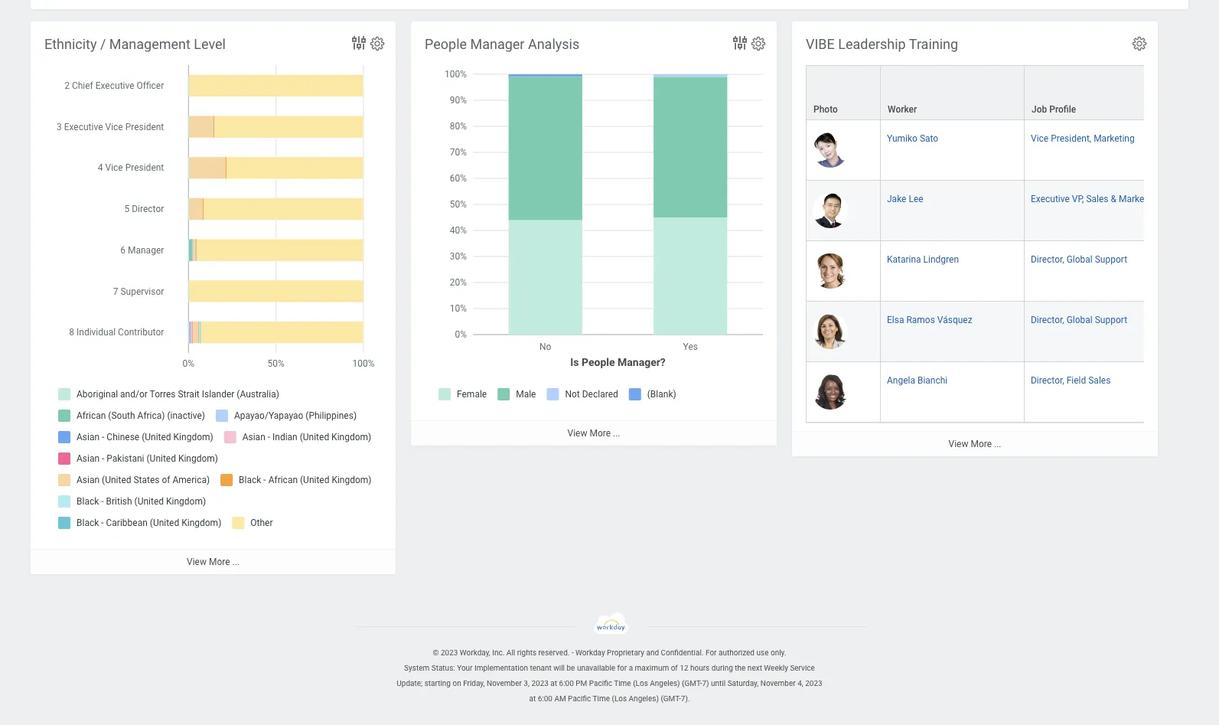 Task type: locate. For each thing, give the bounding box(es) containing it.
5 row from the top
[[806, 302, 1220, 362]]

employee's photo (katarina lindgren) image
[[813, 253, 848, 289]]

leadership
[[839, 36, 906, 52]]

row containing photo
[[806, 65, 1220, 121]]

1 horizontal spatial view
[[568, 428, 588, 439]]

1 vertical spatial angeles)
[[629, 694, 659, 703]]

1 vertical spatial more
[[971, 439, 992, 450]]

starting
[[425, 679, 451, 687]]

0 vertical spatial director, global support link
[[1031, 251, 1128, 265]]

2 director, global support from the top
[[1031, 315, 1128, 325]]

director, for angela bianchi
[[1031, 375, 1065, 386]]

director, left the field
[[1031, 375, 1065, 386]]

1 horizontal spatial view more ... link
[[411, 420, 777, 446]]

1 vertical spatial view
[[949, 439, 969, 450]]

1 horizontal spatial (los
[[633, 679, 648, 687]]

4 row from the top
[[806, 241, 1220, 302]]

angeles)
[[650, 679, 680, 687], [629, 694, 659, 703]]

more
[[590, 428, 611, 439], [971, 439, 992, 450], [209, 556, 230, 567]]

job profile
[[1032, 104, 1077, 115]]

2 horizontal spatial more
[[971, 439, 992, 450]]

view more ... inside people manager analysis element
[[568, 428, 621, 439]]

6:00 left pm
[[559, 679, 574, 687]]

more for people manager analysis
[[590, 428, 611, 439]]

1 vertical spatial view more ...
[[949, 439, 1002, 450]]

level
[[194, 36, 226, 52]]

director, global support link down vp, on the top right
[[1031, 251, 1128, 265]]

0 vertical spatial 6:00
[[559, 679, 574, 687]]

1 configure and view chart data image from the left
[[350, 33, 368, 52]]

support for katarina lindgren
[[1095, 254, 1128, 265]]

0 vertical spatial director, global support
[[1031, 254, 1128, 265]]

view more ...
[[568, 428, 621, 439], [949, 439, 1002, 450], [187, 556, 240, 567]]

1 row from the top
[[806, 65, 1220, 121]]

... inside people manager analysis element
[[613, 428, 621, 439]]

configure and view chart data image left the configure people manager analysis icon at the right top of page
[[731, 33, 750, 52]]

employee's photo (jake lee) image
[[813, 193, 848, 228]]

manager
[[470, 36, 525, 52]]

2 director, from the top
[[1031, 315, 1065, 325]]

at down '3,'
[[529, 694, 536, 703]]

job profile button
[[1025, 66, 1168, 119]]

be
[[567, 664, 575, 672]]

row containing jake lee
[[806, 181, 1220, 241]]

view inside people manager analysis element
[[568, 428, 588, 439]]

global for katarina lindgren
[[1067, 254, 1093, 265]]

(gmt-
[[682, 679, 702, 687], [661, 694, 681, 703]]

1 vertical spatial marketing
[[1119, 194, 1160, 204]]

angela bianchi
[[887, 375, 948, 386]]

footer containing © 2023 workday, inc. all rights reserved. - workday proprietary and confidential. for authorized use only. system status: your implementation tenant will be unavailable for a maximum of 12 hours during the next weekly service update; starting on friday, november 3, 2023 at 6:00 pm pacific time (los angeles) (gmt-7) until saturday, november 4, 2023 at 6:00 am pacific time (los angeles) (gmt-7).
[[0, 612, 1220, 707]]

1 vertical spatial sales
[[1089, 375, 1111, 386]]

0 horizontal spatial time
[[593, 694, 610, 703]]

0 vertical spatial global
[[1067, 254, 1093, 265]]

more inside people manager analysis element
[[590, 428, 611, 439]]

ethnicity / management level element
[[31, 21, 396, 574]]

0 vertical spatial marketing
[[1094, 133, 1135, 144]]

will
[[554, 664, 565, 672]]

view more ... link
[[411, 420, 777, 446], [792, 431, 1158, 457], [31, 549, 396, 574]]

0 horizontal spatial view
[[187, 556, 207, 567]]

1 horizontal spatial 6:00
[[559, 679, 574, 687]]

vibe leadership training element
[[792, 21, 1220, 457]]

1 horizontal spatial configure and view chart data image
[[731, 33, 750, 52]]

director, inside director, field sales link
[[1031, 375, 1065, 386]]

2 director, global support link from the top
[[1031, 312, 1128, 325]]

executive
[[1031, 194, 1070, 204]]

2023
[[441, 648, 458, 657], [532, 679, 549, 687], [806, 679, 823, 687]]

configure and view chart data image left configure ethnicity / management level "image" at the left of the page
[[350, 33, 368, 52]]

1 support from the top
[[1095, 254, 1128, 265]]

saturday,
[[728, 679, 759, 687]]

lee
[[909, 194, 924, 204]]

1 vertical spatial support
[[1095, 315, 1128, 325]]

support for elsa ramos vásquez
[[1095, 315, 1128, 325]]

2 horizontal spatial view more ... link
[[792, 431, 1158, 457]]

configure and view chart data image
[[350, 33, 368, 52], [731, 33, 750, 52]]

6 row from the top
[[806, 362, 1220, 423]]

... inside vibe leadership training element
[[995, 439, 1002, 450]]

0 horizontal spatial (los
[[612, 694, 627, 703]]

row
[[806, 65, 1220, 121], [806, 120, 1220, 181], [806, 181, 1220, 241], [806, 241, 1220, 302], [806, 302, 1220, 362], [806, 362, 1220, 423]]

row containing katarina lindgren
[[806, 241, 1220, 302]]

2 support from the top
[[1095, 315, 1128, 325]]

november down weekly
[[761, 679, 796, 687]]

0 horizontal spatial 6:00
[[538, 694, 553, 703]]

0 vertical spatial more
[[590, 428, 611, 439]]

6:00
[[559, 679, 574, 687], [538, 694, 553, 703]]

0 horizontal spatial more
[[209, 556, 230, 567]]

1 vertical spatial director, global support link
[[1031, 312, 1128, 325]]

...
[[613, 428, 621, 439], [995, 439, 1002, 450], [232, 556, 240, 567]]

marketing right president,
[[1094, 133, 1135, 144]]

katarina
[[887, 254, 922, 265]]

2 horizontal spatial 2023
[[806, 679, 823, 687]]

... inside ethnicity / management level element
[[232, 556, 240, 567]]

director, global support down vp, on the top right
[[1031, 254, 1128, 265]]

support
[[1095, 254, 1128, 265], [1095, 315, 1128, 325]]

0 vertical spatial (gmt-
[[682, 679, 702, 687]]

angeles) down of
[[650, 679, 680, 687]]

at down will
[[551, 679, 557, 687]]

0 vertical spatial view
[[568, 428, 588, 439]]

system
[[404, 664, 430, 672]]

bianchi
[[918, 375, 948, 386]]

at
[[551, 679, 557, 687], [529, 694, 536, 703]]

sales left &
[[1087, 194, 1109, 204]]

the
[[735, 664, 746, 672]]

director, global support link for katarina lindgren
[[1031, 251, 1128, 265]]

1 vertical spatial time
[[593, 694, 610, 703]]

pacific down pm
[[568, 694, 591, 703]]

more for ethnicity / management level
[[209, 556, 230, 567]]

global down vp, on the top right
[[1067, 254, 1093, 265]]

global up director, field sales link
[[1067, 315, 1093, 325]]

0 vertical spatial support
[[1095, 254, 1128, 265]]

3 director, from the top
[[1031, 375, 1065, 386]]

director, up director, field sales link
[[1031, 315, 1065, 325]]

0 vertical spatial angeles)
[[650, 679, 680, 687]]

(los down maximum
[[633, 679, 648, 687]]

worker
[[888, 104, 917, 115]]

director, field sales
[[1031, 375, 1111, 386]]

angeles) down maximum
[[629, 694, 659, 703]]

2 horizontal spatial view
[[949, 439, 969, 450]]

view for management
[[187, 556, 207, 567]]

reserved.
[[539, 648, 570, 657]]

more inside ethnicity / management level element
[[209, 556, 230, 567]]

employee's photo (elsa ramos vásquez) image
[[813, 314, 848, 349]]

marketing right &
[[1119, 194, 1160, 204]]

configure and view chart data image inside people manager analysis element
[[731, 33, 750, 52]]

1 horizontal spatial ...
[[613, 428, 621, 439]]

configure and view chart data image inside ethnicity / management level element
[[350, 33, 368, 52]]

0 horizontal spatial view more ... link
[[31, 549, 396, 574]]

0 horizontal spatial configure and view chart data image
[[350, 33, 368, 52]]

view
[[568, 428, 588, 439], [949, 439, 969, 450], [187, 556, 207, 567]]

(gmt- down of
[[661, 694, 681, 703]]

2023 right ©
[[441, 648, 458, 657]]

1 vertical spatial at
[[529, 694, 536, 703]]

sales
[[1087, 194, 1109, 204], [1089, 375, 1111, 386]]

marketing
[[1094, 133, 1135, 144], [1119, 194, 1160, 204]]

1 horizontal spatial more
[[590, 428, 611, 439]]

0 vertical spatial view more ...
[[568, 428, 621, 439]]

support down &
[[1095, 254, 1128, 265]]

2 horizontal spatial view more ...
[[949, 439, 1002, 450]]

implementation
[[475, 664, 528, 672]]

ramos
[[907, 315, 936, 325]]

2 vertical spatial ...
[[232, 556, 240, 567]]

view more ... inside ethnicity / management level element
[[187, 556, 240, 567]]

2 vertical spatial view
[[187, 556, 207, 567]]

inc.
[[493, 648, 505, 657]]

6:00 left am
[[538, 694, 553, 703]]

director,
[[1031, 254, 1065, 265], [1031, 315, 1065, 325], [1031, 375, 1065, 386]]

support up director, field sales link
[[1095, 315, 1128, 325]]

1 horizontal spatial (gmt-
[[682, 679, 702, 687]]

0 vertical spatial time
[[614, 679, 631, 687]]

view more ... for ethnicity / management level
[[187, 556, 240, 567]]

2 november from the left
[[761, 679, 796, 687]]

(los down for
[[612, 694, 627, 703]]

7).
[[681, 694, 690, 703]]

configure vibe leadership training image
[[1132, 35, 1148, 52]]

director, global support link
[[1031, 251, 1128, 265], [1031, 312, 1128, 325]]

2 configure and view chart data image from the left
[[731, 33, 750, 52]]

and
[[647, 648, 659, 657]]

2 row from the top
[[806, 120, 1220, 181]]

2 vertical spatial view more ...
[[187, 556, 240, 567]]

sales right the field
[[1089, 375, 1111, 386]]

1 director, from the top
[[1031, 254, 1065, 265]]

0 vertical spatial (los
[[633, 679, 648, 687]]

view more ... link for vibe leadership training
[[792, 431, 1158, 457]]

3 row from the top
[[806, 181, 1220, 241]]

director, down executive
[[1031, 254, 1065, 265]]

0 vertical spatial sales
[[1087, 194, 1109, 204]]

november
[[487, 679, 522, 687], [761, 679, 796, 687]]

jake lee
[[887, 194, 924, 204]]

2023 right '3,'
[[532, 679, 549, 687]]

director, for elsa ramos vásquez
[[1031, 315, 1065, 325]]

(los
[[633, 679, 648, 687], [612, 694, 627, 703]]

vice president, marketing link
[[1031, 130, 1135, 144]]

photo
[[814, 104, 838, 115]]

confidential.
[[661, 648, 704, 657]]

director, global support
[[1031, 254, 1128, 265], [1031, 315, 1128, 325]]

0 vertical spatial director,
[[1031, 254, 1065, 265]]

time down unavailable
[[593, 694, 610, 703]]

0 horizontal spatial (gmt-
[[661, 694, 681, 703]]

worker column header
[[881, 65, 1025, 121]]

configure and view chart data image for people manager analysis
[[731, 33, 750, 52]]

0 vertical spatial at
[[551, 679, 557, 687]]

time down for
[[614, 679, 631, 687]]

footer
[[0, 612, 1220, 707]]

2 horizontal spatial ...
[[995, 439, 1002, 450]]

director, global support up director, field sales link
[[1031, 315, 1128, 325]]

global
[[1067, 254, 1093, 265], [1067, 315, 1093, 325]]

/
[[100, 36, 106, 52]]

1 vertical spatial 6:00
[[538, 694, 553, 703]]

1 horizontal spatial view more ...
[[568, 428, 621, 439]]

1 horizontal spatial november
[[761, 679, 796, 687]]

1 horizontal spatial at
[[551, 679, 557, 687]]

0 horizontal spatial november
[[487, 679, 522, 687]]

1 director, global support from the top
[[1031, 254, 1128, 265]]

katarina lindgren
[[887, 254, 959, 265]]

director, global support link up director, field sales link
[[1031, 312, 1128, 325]]

1 vertical spatial director,
[[1031, 315, 1065, 325]]

worker button
[[881, 66, 1024, 119]]

0 vertical spatial ...
[[613, 428, 621, 439]]

for
[[618, 664, 627, 672]]

1 vertical spatial global
[[1067, 315, 1093, 325]]

view for training
[[949, 439, 969, 450]]

1 director, global support link from the top
[[1031, 251, 1128, 265]]

vp,
[[1073, 194, 1085, 204]]

2 vertical spatial director,
[[1031, 375, 1065, 386]]

more inside vibe leadership training element
[[971, 439, 992, 450]]

(gmt- up 7).
[[682, 679, 702, 687]]

view more ... inside vibe leadership training element
[[949, 439, 1002, 450]]

1 vertical spatial director, global support
[[1031, 315, 1128, 325]]

0 horizontal spatial ...
[[232, 556, 240, 567]]

training
[[909, 36, 959, 52]]

2023 right 4,
[[806, 679, 823, 687]]

pacific down unavailable
[[589, 679, 612, 687]]

view inside ethnicity / management level element
[[187, 556, 207, 567]]

director, global support for katarina lindgren
[[1031, 254, 1128, 265]]

service
[[790, 664, 815, 672]]

1 global from the top
[[1067, 254, 1093, 265]]

0 horizontal spatial view more ...
[[187, 556, 240, 567]]

configure people manager analysis image
[[750, 35, 767, 52]]

view inside vibe leadership training element
[[949, 439, 969, 450]]

1 horizontal spatial time
[[614, 679, 631, 687]]

2 vertical spatial more
[[209, 556, 230, 567]]

1 vertical spatial ...
[[995, 439, 1002, 450]]

november down implementation
[[487, 679, 522, 687]]

2 global from the top
[[1067, 315, 1093, 325]]



Task type: vqa. For each thing, say whether or not it's contained in the screenshot.
the Time to the right
yes



Task type: describe. For each thing, give the bounding box(es) containing it.
view more ... link for ethnicity / management level
[[31, 549, 396, 574]]

©
[[433, 648, 439, 657]]

weekly
[[764, 664, 789, 672]]

7)
[[702, 679, 709, 687]]

analysis
[[528, 36, 580, 52]]

vásquez
[[938, 315, 973, 325]]

until
[[711, 679, 726, 687]]

1 vertical spatial pacific
[[568, 694, 591, 703]]

angela bianchi link
[[887, 372, 948, 386]]

view more ... for vibe leadership training
[[949, 439, 1002, 450]]

configure ethnicity / management level image
[[369, 35, 386, 52]]

4,
[[798, 679, 804, 687]]

executive vp, sales & marketing
[[1031, 194, 1160, 204]]

pm
[[576, 679, 587, 687]]

1 vertical spatial (gmt-
[[661, 694, 681, 703]]

jake
[[887, 194, 907, 204]]

on
[[453, 679, 461, 687]]

a
[[629, 664, 633, 672]]

job
[[1032, 104, 1048, 115]]

profile
[[1050, 104, 1077, 115]]

elsa ramos vásquez link
[[887, 312, 973, 325]]

elsa
[[887, 315, 905, 325]]

1 vertical spatial (los
[[612, 694, 627, 703]]

row containing yumiko sato
[[806, 120, 1220, 181]]

of
[[671, 664, 678, 672]]

configure and view chart data image for ethnicity / management level
[[350, 33, 368, 52]]

yumiko sato link
[[887, 130, 939, 144]]

angela
[[887, 375, 916, 386]]

proprietary
[[607, 648, 645, 657]]

more for vibe leadership training
[[971, 439, 992, 450]]

0 vertical spatial pacific
[[589, 679, 612, 687]]

yumiko
[[887, 133, 918, 144]]

ethnicity / management level
[[44, 36, 226, 52]]

yumiko sato
[[887, 133, 939, 144]]

jake lee link
[[887, 191, 924, 204]]

maximum
[[635, 664, 669, 672]]

photo column header
[[806, 65, 881, 121]]

all
[[507, 648, 515, 657]]

sales for vp,
[[1087, 194, 1109, 204]]

your
[[457, 664, 473, 672]]

sales for field
[[1089, 375, 1111, 386]]

vibe
[[806, 36, 835, 52]]

... for people manager analysis
[[613, 428, 621, 439]]

© 2023 workday, inc. all rights reserved. - workday proprietary and confidential. for authorized use only. system status: your implementation tenant will be unavailable for a maximum of 12 hours during the next weekly service update; starting on friday, november 3, 2023 at 6:00 pm pacific time (los angeles) (gmt-7) until saturday, november 4, 2023 at 6:00 am pacific time (los angeles) (gmt-7).
[[397, 648, 823, 703]]

elsa ramos vásquez
[[887, 315, 973, 325]]

-
[[572, 648, 574, 657]]

management
[[109, 36, 191, 52]]

people manager analysis element
[[411, 21, 777, 446]]

people
[[425, 36, 467, 52]]

employee's photo (yumiko sato) image
[[813, 132, 848, 168]]

only.
[[771, 648, 787, 657]]

vice president, marketing
[[1031, 133, 1135, 144]]

workday
[[576, 648, 605, 657]]

vibe leadership training
[[806, 36, 959, 52]]

workday,
[[460, 648, 491, 657]]

katarina lindgren link
[[887, 251, 959, 265]]

lindgren
[[924, 254, 959, 265]]

... for vibe leadership training
[[995, 439, 1002, 450]]

director, field sales link
[[1031, 372, 1111, 386]]

authorized
[[719, 648, 755, 657]]

... for ethnicity / management level
[[232, 556, 240, 567]]

ethnicity
[[44, 36, 97, 52]]

director, for katarina lindgren
[[1031, 254, 1065, 265]]

next
[[748, 664, 763, 672]]

rights
[[517, 648, 537, 657]]

unavailable
[[577, 664, 616, 672]]

executive vp, sales & marketing link
[[1031, 191, 1160, 204]]

employee's photo (angela bianchi) image
[[813, 374, 848, 410]]

view more ... for people manager analysis
[[568, 428, 621, 439]]

view more ... link for people manager analysis
[[411, 420, 777, 446]]

president,
[[1051, 133, 1092, 144]]

photo button
[[807, 66, 880, 119]]

view for analysis
[[568, 428, 588, 439]]

update;
[[397, 679, 423, 687]]

global for elsa ramos vásquez
[[1067, 315, 1093, 325]]

row containing elsa ramos vásquez
[[806, 302, 1220, 362]]

people manager analysis
[[425, 36, 580, 52]]

status:
[[432, 664, 455, 672]]

sato
[[920, 133, 939, 144]]

for
[[706, 648, 717, 657]]

tenant
[[530, 664, 552, 672]]

1 horizontal spatial 2023
[[532, 679, 549, 687]]

&
[[1111, 194, 1117, 204]]

0 horizontal spatial at
[[529, 694, 536, 703]]

12
[[680, 664, 689, 672]]

1 november from the left
[[487, 679, 522, 687]]

0 horizontal spatial 2023
[[441, 648, 458, 657]]

3,
[[524, 679, 530, 687]]

director, global support for elsa ramos vásquez
[[1031, 315, 1128, 325]]

use
[[757, 648, 769, 657]]

during
[[712, 664, 733, 672]]

director, global support link for elsa ramos vásquez
[[1031, 312, 1128, 325]]

am
[[555, 694, 566, 703]]

hours
[[691, 664, 710, 672]]

vice
[[1031, 133, 1049, 144]]

field
[[1067, 375, 1087, 386]]

row containing angela bianchi
[[806, 362, 1220, 423]]



